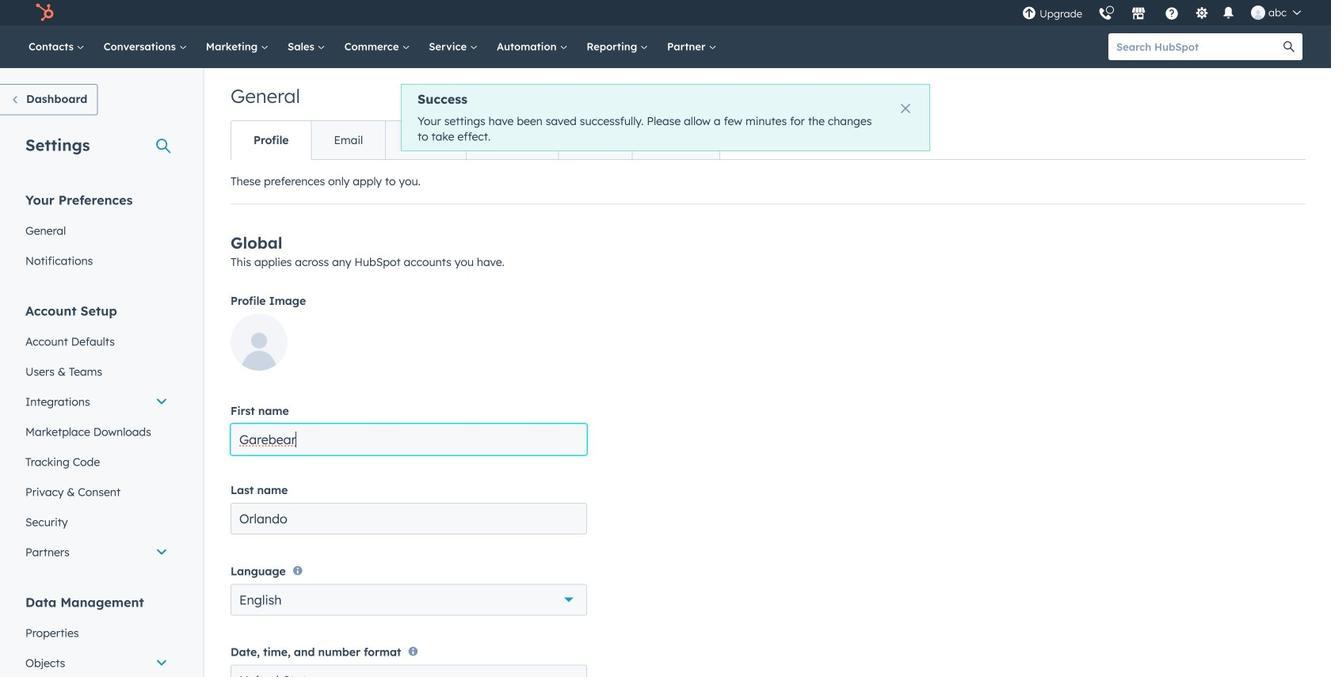 Task type: locate. For each thing, give the bounding box(es) containing it.
None text field
[[231, 424, 587, 456], [231, 503, 587, 535], [231, 424, 587, 456], [231, 503, 587, 535]]

account setup element
[[16, 302, 178, 568]]

navigation
[[231, 120, 721, 160]]

alert
[[401, 84, 930, 152]]

gary orlando image
[[1251, 6, 1266, 20]]

menu
[[1015, 0, 1312, 25]]

your preferences element
[[16, 191, 178, 276]]

close image
[[901, 104, 911, 113]]



Task type: vqa. For each thing, say whether or not it's contained in the screenshot.
middle bounce
no



Task type: describe. For each thing, give the bounding box(es) containing it.
data management element
[[16, 594, 178, 678]]

Search HubSpot search field
[[1109, 33, 1276, 60]]

marketplaces image
[[1132, 7, 1146, 21]]



